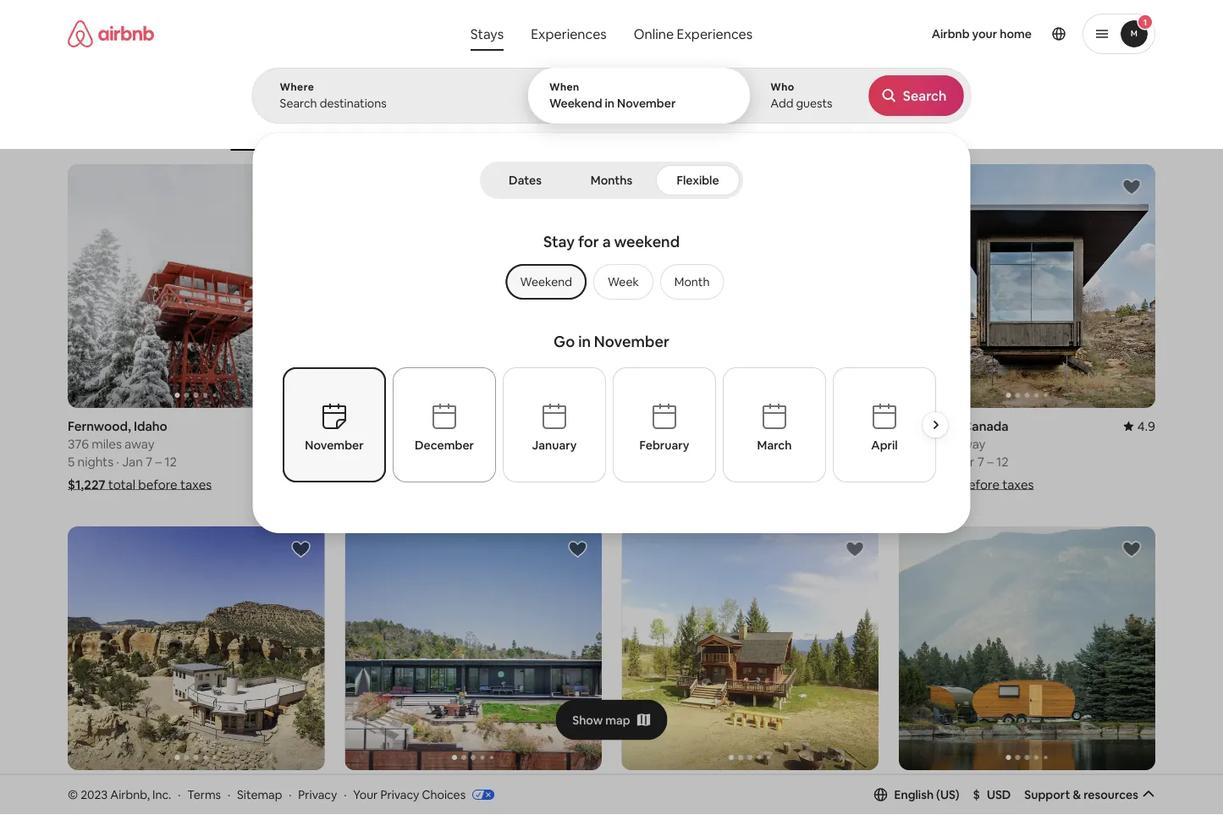 Task type: locate. For each thing, give the bounding box(es) containing it.
1 horizontal spatial privacy
[[380, 787, 419, 802]]

stays button
[[457, 17, 517, 51]]

– right jan at the bottom left of page
[[155, 453, 162, 470]]

2 nov from the left
[[676, 453, 699, 470]]

november
[[617, 96, 676, 111], [594, 332, 670, 352], [305, 438, 364, 453]]

off-the-grid
[[231, 125, 289, 138]]

experiences right online
[[677, 25, 753, 42]]

· down february at the right bottom
[[670, 453, 673, 470]]

weekend inside group
[[520, 274, 572, 290]]

group containing weekend
[[499, 264, 724, 300]]

weekend
[[549, 96, 602, 111], [520, 274, 572, 290]]

1 before from the left
[[138, 476, 178, 493]]

3 nights from the left
[[632, 453, 668, 470]]

miles down columbia
[[921, 798, 952, 815]]

before inside fernwood, idaho 376 miles away 5 nights · jan 7 – 12 $1,227 total before taxes
[[138, 476, 178, 493]]

your
[[972, 26, 998, 41]]

2 nights from the left
[[355, 453, 391, 470]]

english (us)
[[894, 787, 960, 802]]

total inside fernwood, idaho 376 miles away 5 nights · jan 7 – 12 $1,227 total before taxes
[[108, 476, 135, 493]]

1 – from the left
[[155, 453, 162, 470]]

miles down the livingston,
[[365, 436, 396, 452]]

total down jan at the bottom left of page
[[108, 476, 135, 493]]

amazing views
[[689, 125, 760, 138]]

– inside the nevada city, california 381 miles away 5 nights · nov 3 – 8 $912 total before taxes
[[712, 453, 718, 470]]

miles right 526
[[646, 798, 676, 815]]

(us)
[[936, 787, 960, 802]]

– right 26
[[442, 453, 449, 470]]

3 before from the left
[[682, 476, 722, 493]]

rooms
[[398, 125, 431, 138]]

away down utah
[[125, 798, 155, 815]]

add to wishlist: escalante, utah image
[[291, 539, 311, 560]]

add to wishlist: santa rosa, california image
[[568, 539, 588, 560]]

5 inside the nevada city, california 381 miles away 5 nights · nov 3 – 8 $912 total before taxes
[[622, 453, 629, 470]]

away down rosa,
[[402, 798, 432, 815]]

1 vertical spatial montana
[[990, 780, 1043, 797]]

None search field
[[252, 0, 972, 533]]

3 total from the left
[[652, 476, 680, 493]]

before down apr 7 – 12 on the bottom of the page
[[961, 476, 1000, 493]]

before down 26
[[415, 476, 455, 493]]

nov left 3
[[676, 453, 699, 470]]

nights down february at the right bottom
[[632, 453, 668, 470]]

group for columbia falls, montana
[[899, 527, 1156, 771]]

tiny
[[787, 125, 807, 138]]

miles down penticton, on the right bottom of page
[[923, 436, 953, 452]]

– right 3
[[712, 453, 718, 470]]

montana up the december
[[412, 418, 465, 434]]

group for santa rosa, california
[[345, 527, 602, 771]]

your
[[353, 787, 378, 802]]

away
[[125, 436, 155, 452], [398, 436, 428, 452], [677, 436, 707, 452], [956, 436, 986, 452], [125, 798, 155, 815], [402, 798, 432, 815], [679, 798, 709, 815], [954, 798, 984, 815]]

1 horizontal spatial montana
[[990, 780, 1043, 797]]

tropical
[[321, 125, 359, 138]]

· left 26
[[393, 453, 396, 470]]

privacy right your
[[380, 787, 419, 802]]

4.9 out of 5 average rating image
[[1124, 418, 1156, 434]]

total down the apr
[[930, 476, 958, 493]]

– right the apr
[[987, 453, 994, 470]]

Where field
[[280, 96, 501, 111]]

where
[[280, 80, 314, 94]]

26
[[425, 453, 440, 470]]

airbnb your home
[[932, 26, 1032, 41]]

home
[[1000, 26, 1032, 41]]

0 horizontal spatial california
[[416, 780, 474, 797]]

5 down "379"
[[899, 453, 906, 470]]

utah
[[131, 780, 160, 797]]

in right go
[[578, 332, 591, 352]]

1 horizontal spatial experiences
[[677, 25, 753, 42]]

airbnb,
[[110, 787, 150, 802]]

2 before from the left
[[415, 476, 455, 493]]

before down 3
[[682, 476, 722, 493]]

weekend down stay
[[520, 274, 572, 290]]

away up the apr
[[956, 436, 986, 452]]

4.88 out of 5 average rating image
[[285, 418, 324, 434]]

0 vertical spatial november
[[617, 96, 676, 111]]

miles down fernwood,
[[92, 436, 122, 452]]

1 vertical spatial california
[[416, 780, 474, 797]]

city,
[[670, 418, 697, 434]]

2 taxes from the left
[[458, 476, 489, 493]]

total right $912
[[652, 476, 680, 493]]

california inside the nevada city, california 381 miles away 5 nights · nov 3 – 8 $912 total before taxes
[[699, 418, 757, 434]]

· inside the nevada city, california 381 miles away 5 nights · nov 3 – 8 $912 total before taxes
[[670, 453, 673, 470]]

526
[[622, 798, 643, 815]]

· right inc.
[[178, 787, 181, 802]]

nights
[[77, 453, 114, 470], [355, 453, 391, 470], [632, 453, 668, 470], [909, 453, 945, 470]]

2 12 from the left
[[996, 453, 1009, 470]]

amazing
[[689, 125, 731, 138]]

before down jan at the bottom left of page
[[138, 476, 178, 493]]

dates button
[[483, 165, 567, 196]]

your privacy choices
[[353, 787, 466, 802]]

1 horizontal spatial 7
[[978, 453, 985, 470]]

resources
[[1084, 787, 1139, 802]]

0 horizontal spatial 7
[[146, 453, 153, 470]]

california inside 'santa rosa, california 424 miles away'
[[416, 780, 474, 797]]

tab list
[[483, 162, 740, 199]]

2 vertical spatial november
[[305, 438, 364, 453]]

stays
[[471, 25, 504, 42]]

stay
[[543, 232, 575, 252]]

tab list containing dates
[[483, 162, 740, 199]]

california
[[699, 418, 757, 434], [416, 780, 474, 797]]

1
[[1144, 17, 1147, 28], [478, 453, 483, 470]]

your privacy choices link
[[353, 787, 495, 803]]

february
[[640, 438, 690, 453]]

0 horizontal spatial experiences
[[531, 25, 607, 42]]

months button
[[571, 165, 653, 196]]

nights up $1,227 at the bottom
[[77, 453, 114, 470]]

0 vertical spatial 1
[[1144, 17, 1147, 28]]

month
[[675, 274, 710, 290]]

·
[[116, 453, 119, 470], [393, 453, 396, 470], [670, 453, 673, 470], [178, 787, 181, 802], [228, 787, 230, 802], [289, 787, 292, 802], [344, 787, 347, 802]]

experiences button
[[517, 17, 620, 51]]

miles down escalante,
[[92, 798, 122, 815]]

what can we help you find? tab list
[[457, 17, 620, 51]]

12 right the apr
[[996, 453, 1009, 470]]

california right rosa,
[[416, 780, 474, 797]]

1 taxes from the left
[[180, 476, 212, 493]]

1 nov from the left
[[399, 453, 422, 470]]

for
[[578, 232, 599, 252]]

1 nights from the left
[[77, 453, 114, 470]]

away down falls, at bottom
[[954, 798, 984, 815]]

taxes
[[180, 476, 212, 493], [458, 476, 489, 493], [724, 476, 756, 493], [1003, 476, 1034, 493]]

mansions
[[541, 125, 586, 138]]

miles inside escalante, utah 766 miles away
[[92, 798, 122, 815]]

2 total from the left
[[385, 476, 413, 493]]

miles down rosa,
[[369, 798, 399, 815]]

1 inside livingston, montana 611 miles away 5 nights · nov 26 – dec 1 $1,623 total before taxes
[[478, 453, 483, 470]]

&
[[1073, 787, 1081, 802]]

5 down the 376
[[68, 453, 75, 470]]

1 12 from the left
[[164, 453, 177, 470]]

1 horizontal spatial 1
[[1144, 17, 1147, 28]]

1 vertical spatial weekend
[[520, 274, 572, 290]]

montana inside livingston, montana 611 miles away 5 nights · nov 26 – dec 1 $1,623 total before taxes
[[412, 418, 465, 434]]

stay for a weekend group
[[337, 225, 887, 325]]

501
[[899, 798, 919, 815]]

november down 4.88
[[305, 438, 364, 453]]

nevada
[[622, 418, 667, 434]]

766
[[68, 798, 89, 815]]

total right $1,623
[[385, 476, 413, 493]]

away up jan at the bottom left of page
[[125, 436, 155, 452]]

add to wishlist: columbia falls, montana image
[[1122, 539, 1142, 560]]

4 taxes from the left
[[1003, 476, 1034, 493]]

flexible
[[677, 173, 719, 188]]

2 – from the left
[[442, 453, 449, 470]]

sitemap
[[237, 787, 282, 802]]

· left jan at the bottom left of page
[[116, 453, 119, 470]]

nov inside the nevada city, california 381 miles away 5 nights · nov 3 – 8 $912 total before taxes
[[676, 453, 699, 470]]

total inside livingston, montana 611 miles away 5 nights · nov 26 – dec 1 $1,623 total before taxes
[[385, 476, 413, 493]]

group
[[68, 85, 865, 151], [68, 164, 324, 408], [345, 164, 602, 408], [622, 164, 879, 408], [899, 164, 1156, 408], [499, 264, 724, 300], [68, 527, 324, 771], [345, 527, 602, 771], [622, 527, 879, 771], [899, 527, 1156, 771]]

weekend down when
[[549, 96, 602, 111]]

april button
[[833, 367, 936, 483]]

december
[[415, 438, 474, 453]]

fernwood, idaho 376 miles away 5 nights · jan 7 – 12 $1,227 total before taxes
[[68, 418, 212, 493]]

display total before taxes switch
[[1111, 108, 1141, 128]]

8
[[721, 453, 729, 470]]

0 vertical spatial california
[[699, 418, 757, 434]]

experiences inside button
[[531, 25, 607, 42]]

2 5 from the left
[[345, 453, 352, 470]]

5 down 611
[[345, 453, 352, 470]]

nov
[[399, 453, 422, 470], [676, 453, 699, 470]]

1 horizontal spatial nov
[[676, 453, 699, 470]]

· inside fernwood, idaho 376 miles away 5 nights · jan 7 – 12 $1,227 total before taxes
[[116, 453, 119, 470]]

california for santa rosa, california 424 miles away
[[416, 780, 474, 797]]

0 horizontal spatial nov
[[399, 453, 422, 470]]

terms link
[[187, 787, 221, 802]]

0 vertical spatial in
[[605, 96, 615, 111]]

a
[[602, 232, 611, 252]]

12 right jan at the bottom left of page
[[164, 453, 177, 470]]

away down city,
[[677, 436, 707, 452]]

jan
[[122, 453, 143, 470]]

taxes inside fernwood, idaho 376 miles away 5 nights · jan 7 – 12 $1,227 total before taxes
[[180, 476, 212, 493]]

livingston,
[[345, 418, 410, 434]]

1 horizontal spatial california
[[699, 418, 757, 434]]

4 – from the left
[[987, 453, 994, 470]]

nevada city, california 381 miles away 5 nights · nov 3 – 8 $912 total before taxes
[[622, 418, 757, 493]]

1 vertical spatial 1
[[478, 453, 483, 470]]

nights down "379"
[[909, 453, 945, 470]]

· inside livingston, montana 611 miles away 5 nights · nov 26 – dec 1 $1,623 total before taxes
[[393, 453, 396, 470]]

miles down the nevada
[[644, 436, 675, 452]]

away up 26
[[398, 436, 428, 452]]

3 5 from the left
[[622, 453, 629, 470]]

grid
[[270, 125, 289, 138]]

miles inside fernwood, idaho 376 miles away 5 nights · jan 7 – 12 $1,227 total before taxes
[[92, 436, 122, 452]]

nov left 26
[[399, 453, 422, 470]]

before inside the nevada city, california 381 miles away 5 nights · nov 3 – 8 $912 total before taxes
[[682, 476, 722, 493]]

montana right $
[[990, 780, 1043, 797]]

experiences up when
[[531, 25, 607, 42]]

1 vertical spatial in
[[578, 332, 591, 352]]

3 – from the left
[[712, 453, 718, 470]]

november down week
[[594, 332, 670, 352]]

nights up $1,623
[[355, 453, 391, 470]]

1 horizontal spatial 12
[[996, 453, 1009, 470]]

7 right jan at the bottom left of page
[[146, 453, 153, 470]]

online experiences link
[[620, 17, 766, 51]]

columbia falls, montana 501 miles away
[[899, 780, 1043, 815]]

0 vertical spatial montana
[[412, 418, 465, 434]]

0 horizontal spatial in
[[578, 332, 591, 352]]

2 privacy from the left
[[380, 787, 419, 802]]

taxes inside the nevada city, california 381 miles away 5 nights · nov 3 – 8 $912 total before taxes
[[724, 476, 756, 493]]

3 taxes from the left
[[724, 476, 756, 493]]

california up 8
[[699, 418, 757, 434]]

1 5 from the left
[[68, 453, 75, 470]]

1 experiences from the left
[[531, 25, 607, 42]]

apr
[[953, 453, 975, 470]]

5 down 381
[[622, 453, 629, 470]]

montana
[[412, 418, 465, 434], [990, 780, 1043, 797]]

0 horizontal spatial 1
[[478, 453, 483, 470]]

weekend inside when weekend in november
[[549, 96, 602, 111]]

miles inside livingston, montana 611 miles away 5 nights · nov 26 – dec 1 $1,623 total before taxes
[[365, 436, 396, 452]]

december button
[[393, 367, 496, 483]]

0 vertical spatial weekend
[[549, 96, 602, 111]]

0 horizontal spatial 12
[[164, 453, 177, 470]]

privacy left 424
[[298, 787, 337, 802]]

away inside fernwood, idaho 376 miles away 5 nights · jan 7 – 12 $1,227 total before taxes
[[125, 436, 155, 452]]

1 horizontal spatial in
[[605, 96, 615, 111]]

november up omg!
[[617, 96, 676, 111]]

march button
[[723, 367, 826, 483]]

1 total from the left
[[108, 476, 135, 493]]

1 privacy from the left
[[298, 787, 337, 802]]

5.0
[[1138, 780, 1156, 797]]

show map
[[573, 713, 630, 728]]

0 horizontal spatial privacy
[[298, 787, 337, 802]]

381
[[622, 436, 642, 452]]

0 horizontal spatial montana
[[412, 418, 465, 434]]

november inside button
[[305, 438, 364, 453]]

add to wishlist: invermere, canada image
[[845, 539, 865, 560]]

in up the months
[[605, 96, 615, 111]]

january button
[[503, 367, 606, 483]]

tab list inside "stays" tab panel
[[483, 162, 740, 199]]

1 7 from the left
[[146, 453, 153, 470]]

penticton,
[[899, 418, 960, 434]]

group for fernwood, idaho
[[68, 164, 324, 408]]

go
[[554, 332, 575, 352]]

who
[[771, 80, 795, 94]]

4 before from the left
[[961, 476, 1000, 493]]

7 right the apr
[[978, 453, 985, 470]]



Task type: vqa. For each thing, say whether or not it's contained in the screenshot.
25
no



Task type: describe. For each thing, give the bounding box(es) containing it.
nights inside the nevada city, california 381 miles away 5 nights · nov 3 – 8 $912 total before taxes
[[632, 453, 668, 470]]

escalante, utah 766 miles away
[[68, 780, 160, 815]]

$1,227
[[68, 476, 105, 493]]

away inside 'santa rosa, california 424 miles away'
[[402, 798, 432, 815]]

none search field containing stay for a weekend
[[252, 0, 972, 533]]

when weekend in november
[[549, 80, 676, 111]]

group inside "stay for a weekend" group
[[499, 264, 724, 300]]

privacy link
[[298, 787, 337, 802]]

taxes inside livingston, montana 611 miles away 5 nights · nov 26 – dec 1 $1,623 total before taxes
[[458, 476, 489, 493]]

© 2023 airbnb, inc. ·
[[68, 787, 181, 802]]

add
[[771, 96, 794, 111]]

california for nevada city, california 381 miles away 5 nights · nov 3 – 8 $912 total before taxes
[[699, 418, 757, 434]]

4.89 out of 5 average rating image
[[562, 418, 602, 434]]

dates
[[509, 173, 542, 188]]

add to wishlist: penticton, canada image
[[1122, 177, 1142, 197]]

total inside the nevada city, california 381 miles away 5 nights · nov 3 – 8 $912 total before taxes
[[652, 476, 680, 493]]

526 miles away
[[622, 798, 709, 815]]

2 7 from the left
[[978, 453, 985, 470]]

go in november
[[554, 332, 670, 352]]

montana inside columbia falls, montana 501 miles away
[[990, 780, 1043, 797]]

columbia
[[899, 780, 956, 797]]

go in november group
[[283, 325, 956, 511]]

february button
[[613, 367, 716, 483]]

7 inside fernwood, idaho 376 miles away 5 nights · jan 7 – 12 $1,227 total before taxes
[[146, 453, 153, 470]]

group for nevada city, california
[[622, 164, 879, 408]]

when
[[549, 80, 580, 94]]

dec
[[451, 453, 475, 470]]

november inside when weekend in november
[[617, 96, 676, 111]]

$ usd
[[973, 787, 1011, 802]]

nights inside fernwood, idaho 376 miles away 5 nights · jan 7 – 12 $1,227 total before taxes
[[77, 453, 114, 470]]

falls,
[[959, 780, 988, 797]]

©
[[68, 787, 78, 802]]

support & resources button
[[1025, 787, 1156, 802]]

rosa,
[[381, 780, 413, 797]]

away inside escalante, utah 766 miles away
[[125, 798, 155, 815]]

group for 526 miles away
[[622, 527, 879, 771]]

santa
[[345, 780, 379, 797]]

guests
[[796, 96, 833, 111]]

terms · sitemap · privacy ·
[[187, 787, 347, 802]]

online experiences
[[634, 25, 753, 42]]

add to wishlist: livingston, montana image
[[568, 177, 588, 197]]

miles inside the nevada city, california 381 miles away 5 nights · nov 3 – 8 $912 total before taxes
[[644, 436, 675, 452]]

week
[[608, 274, 639, 290]]

4 nights from the left
[[909, 453, 945, 470]]

$
[[973, 787, 980, 802]]

miles inside columbia falls, montana 501 miles away
[[921, 798, 952, 815]]

away inside 'penticton, canada 379 miles away'
[[956, 436, 986, 452]]

show map button
[[556, 700, 668, 740]]

tiny homes
[[787, 125, 842, 138]]

map
[[606, 713, 630, 728]]

$535
[[899, 476, 928, 493]]

group for escalante, utah
[[68, 527, 324, 771]]

– inside livingston, montana 611 miles away 5 nights · nov 26 – dec 1 $1,623 total before taxes
[[442, 453, 449, 470]]

stay for a weekend
[[543, 232, 680, 252]]

privacy inside the your privacy choices 'link'
[[380, 787, 419, 802]]

12 inside fernwood, idaho 376 miles away 5 nights · jan 7 – 12 $1,227 total before taxes
[[164, 453, 177, 470]]

5 inside livingston, montana 611 miles away 5 nights · nov 26 – dec 1 $1,623 total before taxes
[[345, 453, 352, 470]]

– inside fernwood, idaho 376 miles away 5 nights · jan 7 – 12 $1,227 total before taxes
[[155, 453, 162, 470]]

4.96
[[853, 780, 879, 797]]

$535 total before taxes
[[899, 476, 1034, 493]]

off-
[[231, 125, 250, 138]]

january
[[532, 438, 577, 453]]

online
[[634, 25, 674, 42]]

in inside group
[[578, 332, 591, 352]]

5.0 out of 5 average rating image
[[1124, 780, 1156, 797]]

away inside the nevada city, california 381 miles away 5 nights · nov 3 – 8 $912 total before taxes
[[677, 436, 707, 452]]

1 inside the 1 dropdown button
[[1144, 17, 1147, 28]]

inc.
[[152, 787, 171, 802]]

fernwood,
[[68, 418, 131, 434]]

choices
[[422, 787, 466, 802]]

4.91
[[853, 418, 879, 434]]

santa rosa, california 424 miles away
[[345, 780, 474, 815]]

nov inside livingston, montana 611 miles away 5 nights · nov 26 – dec 1 $1,623 total before taxes
[[399, 453, 422, 470]]

5 nights
[[899, 453, 945, 470]]

english
[[894, 787, 934, 802]]

· left your
[[344, 787, 347, 802]]

in inside when weekend in november
[[605, 96, 615, 111]]

penticton, canada 379 miles away
[[899, 418, 1009, 452]]

stays tab panel
[[252, 68, 972, 533]]

4.88
[[299, 418, 324, 434]]

away inside columbia falls, montana 501 miles away
[[954, 798, 984, 815]]

apr 7 – 12
[[953, 453, 1009, 470]]

$1,623
[[345, 476, 383, 493]]

usd
[[987, 787, 1011, 802]]

support & resources
[[1025, 787, 1139, 802]]

march
[[757, 438, 792, 453]]

nights inside livingston, montana 611 miles away 5 nights · nov 26 – dec 1 $1,623 total before taxes
[[355, 453, 391, 470]]

4.91 out of 5 average rating image
[[839, 418, 879, 434]]

4.98
[[299, 780, 324, 797]]

november button
[[283, 367, 386, 483]]

profile element
[[781, 0, 1156, 68]]

· right "terms"
[[228, 787, 230, 802]]

views
[[733, 125, 760, 138]]

376
[[68, 436, 89, 452]]

379
[[899, 436, 920, 452]]

show
[[573, 713, 603, 728]]

1 button
[[1083, 14, 1156, 54]]

miles inside 'penticton, canada 379 miles away'
[[923, 436, 953, 452]]

airbnb
[[932, 26, 970, 41]]

4.96 out of 5 average rating image
[[839, 780, 879, 797]]

april
[[871, 438, 898, 453]]

escalante,
[[68, 780, 128, 797]]

4.98 out of 5 average rating image
[[285, 780, 324, 797]]

group for penticton, canada
[[899, 164, 1156, 408]]

$912
[[622, 476, 650, 493]]

miles inside 'santa rosa, california 424 miles away'
[[369, 798, 399, 815]]

away right 526
[[679, 798, 709, 815]]

before inside livingston, montana 611 miles away 5 nights · nov 26 – dec 1 $1,623 total before taxes
[[415, 476, 455, 493]]

group containing off-the-grid
[[68, 85, 865, 151]]

4.9
[[1138, 418, 1156, 434]]

5 inside fernwood, idaho 376 miles away 5 nights · jan 7 – 12 $1,227 total before taxes
[[68, 453, 75, 470]]

livingston, montana 611 miles away 5 nights · nov 26 – dec 1 $1,623 total before taxes
[[345, 418, 489, 493]]

homes
[[809, 125, 842, 138]]

· left 4.98
[[289, 787, 292, 802]]

airbnb your home link
[[922, 16, 1042, 52]]

terms
[[187, 787, 221, 802]]

group for livingston, montana
[[345, 164, 602, 408]]

2 experiences from the left
[[677, 25, 753, 42]]

support
[[1025, 787, 1071, 802]]

1 vertical spatial november
[[594, 332, 670, 352]]

away inside livingston, montana 611 miles away 5 nights · nov 26 – dec 1 $1,623 total before taxes
[[398, 436, 428, 452]]

4 5 from the left
[[899, 453, 906, 470]]

months
[[591, 173, 633, 188]]

611
[[345, 436, 363, 452]]

4 total from the left
[[930, 476, 958, 493]]

canada
[[963, 418, 1009, 434]]



